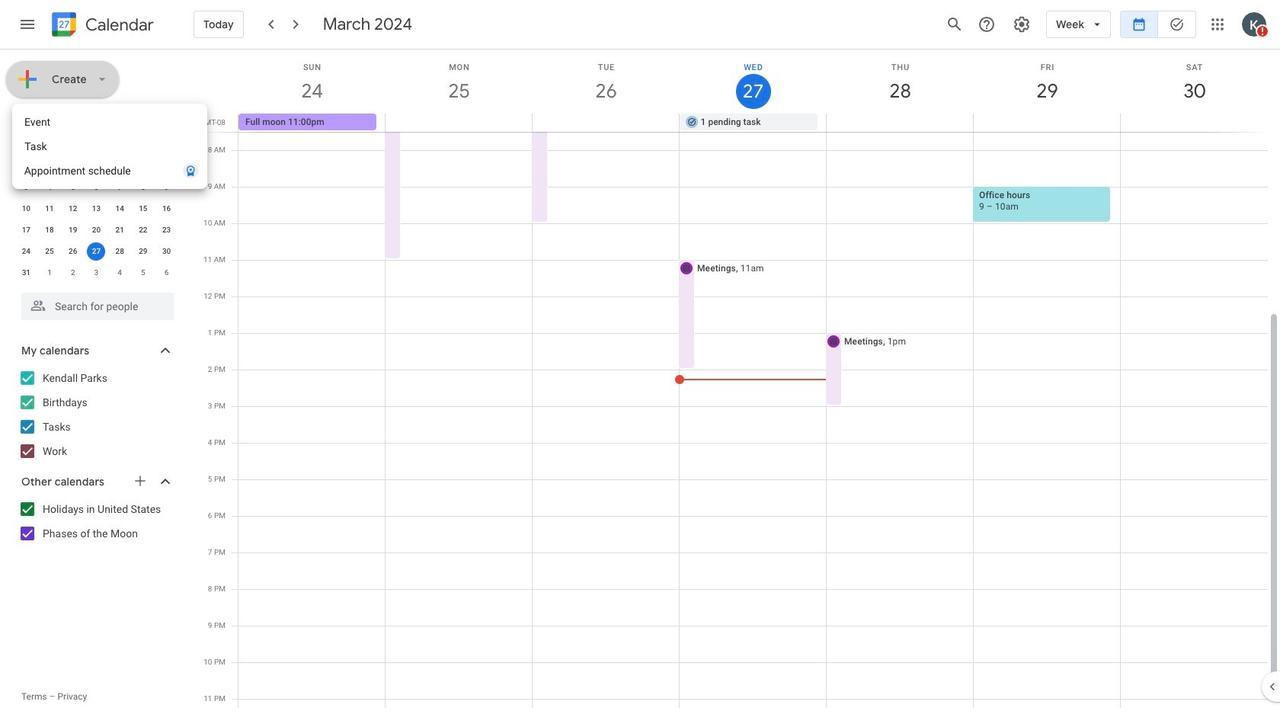 Task type: locate. For each thing, give the bounding box(es) containing it.
april 6 element
[[157, 264, 176, 282]]

heading
[[82, 16, 154, 34]]

row
[[232, 114, 1281, 132], [14, 134, 178, 155], [14, 155, 178, 177], [14, 177, 178, 198], [14, 198, 178, 220], [14, 220, 178, 241], [14, 241, 178, 262], [14, 262, 178, 284]]

None search field
[[0, 287, 189, 320]]

24 element
[[17, 242, 35, 261]]

5 element
[[64, 178, 82, 197]]

8 element
[[134, 178, 152, 197]]

31 element
[[17, 264, 35, 282]]

6 element
[[87, 178, 106, 197]]

cell
[[386, 114, 533, 132], [533, 114, 680, 132], [827, 114, 974, 132], [974, 114, 1121, 132], [1121, 114, 1268, 132], [131, 155, 155, 177], [85, 241, 108, 262]]

3 element
[[17, 178, 35, 197]]

10 element
[[17, 200, 35, 218]]

21 element
[[111, 221, 129, 239]]

february 25 element
[[17, 157, 35, 175]]

add other calendars image
[[133, 473, 148, 489]]

grid
[[195, 50, 1281, 708]]

16 element
[[157, 200, 176, 218]]

9 element
[[157, 178, 176, 197]]

19 element
[[64, 221, 82, 239]]

row group
[[14, 155, 178, 284]]

Search for people text field
[[30, 293, 165, 320]]

27, today element
[[87, 242, 106, 261]]

23 element
[[157, 221, 176, 239]]

main drawer image
[[18, 15, 37, 34]]

february 28 element
[[87, 157, 106, 175]]

heading inside calendar element
[[82, 16, 154, 34]]

22 element
[[134, 221, 152, 239]]



Task type: vqa. For each thing, say whether or not it's contained in the screenshot.
the leftmost tab list
no



Task type: describe. For each thing, give the bounding box(es) containing it.
17 element
[[17, 221, 35, 239]]

30 element
[[157, 242, 176, 261]]

february 29 element
[[111, 157, 129, 175]]

february 26 element
[[40, 157, 59, 175]]

28 element
[[111, 242, 129, 261]]

15 element
[[134, 200, 152, 218]]

12 element
[[64, 200, 82, 218]]

april 3 element
[[87, 264, 106, 282]]

20 element
[[87, 221, 106, 239]]

february 27 element
[[64, 157, 82, 175]]

25 element
[[40, 242, 59, 261]]

april 4 element
[[111, 264, 129, 282]]

march 2024 grid
[[14, 134, 178, 284]]

calendar element
[[49, 9, 154, 43]]

settings menu image
[[1013, 15, 1031, 34]]

29 element
[[134, 242, 152, 261]]

april 1 element
[[40, 264, 59, 282]]

april 2 element
[[64, 264, 82, 282]]

april 5 element
[[134, 264, 152, 282]]

18 element
[[40, 221, 59, 239]]

26 element
[[64, 242, 82, 261]]

11 element
[[40, 200, 59, 218]]

7 element
[[111, 178, 129, 197]]

my calendars list
[[3, 366, 189, 463]]

4 element
[[40, 178, 59, 197]]

14 element
[[111, 200, 129, 218]]

other calendars list
[[3, 497, 189, 546]]

13 element
[[87, 200, 106, 218]]



